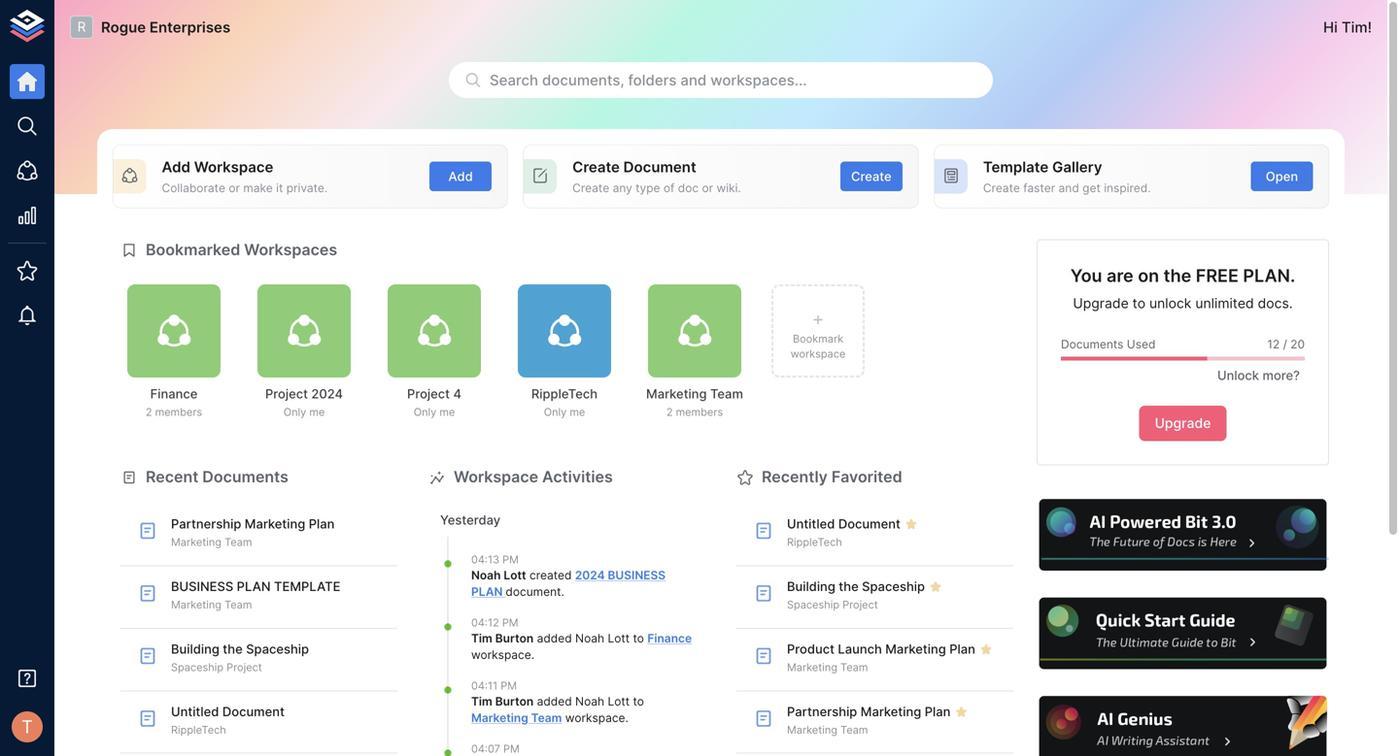 Task type: describe. For each thing, give the bounding box(es) containing it.
plan.
[[1243, 265, 1295, 287]]

unlock more? button
[[1207, 361, 1305, 391]]

marketing team 2 members
[[646, 387, 743, 419]]

3 help image from the top
[[1037, 694, 1329, 757]]

rogue enterprises
[[101, 18, 230, 36]]

folders
[[628, 71, 677, 89]]

1 help image from the top
[[1037, 497, 1329, 574]]

on
[[1138, 265, 1159, 287]]

document
[[506, 585, 561, 599]]

04:11 pm tim burton added noah lott to marketing team workspace .
[[471, 680, 644, 726]]

spaceship up product
[[787, 599, 839, 612]]

finance inside finance 2 members
[[150, 387, 198, 402]]

pm for 04:13 pm
[[502, 554, 519, 567]]

add workspace collaborate or make it private.
[[162, 158, 328, 195]]

doc
[[678, 181, 699, 195]]

workspace activities
[[454, 468, 613, 487]]

lott for workspace
[[608, 695, 630, 709]]

launch
[[838, 642, 882, 657]]

2024 business plan link
[[471, 569, 666, 599]]

product
[[787, 642, 835, 657]]

add for add workspace collaborate or make it private.
[[162, 158, 190, 176]]

hi
[[1323, 18, 1338, 36]]

members inside finance 2 members
[[155, 406, 202, 419]]

building the spaceship spaceship project
[[171, 642, 309, 674]]

template
[[983, 158, 1049, 176]]

or inside create document create any type of doc or wiki.
[[702, 181, 713, 195]]

1 horizontal spatial workspace
[[454, 468, 538, 487]]

!
[[1368, 18, 1372, 36]]

created
[[530, 569, 572, 583]]

it
[[276, 181, 283, 195]]

finance inside 04:12 pm tim burton added noah lott to finance workspace .
[[647, 632, 692, 646]]

and inside template gallery create faster and get inspired.
[[1059, 181, 1079, 195]]

you are on the free plan. upgrade to unlock unlimited docs.
[[1070, 265, 1295, 312]]

activities
[[542, 468, 613, 487]]

you
[[1070, 265, 1102, 287]]

added for .
[[537, 632, 572, 646]]

project inside project 2024 only me
[[265, 387, 308, 402]]

unlimited
[[1195, 295, 1254, 312]]

04:07
[[471, 743, 500, 756]]

bookmarked workspaces
[[146, 241, 337, 260]]

untitled for untitled document rippletech
[[171, 705, 219, 720]]

t
[[21, 717, 33, 738]]

rogue
[[101, 18, 146, 36]]

4
[[453, 387, 461, 402]]

create button
[[840, 162, 902, 192]]

team inside the partnership marketing plan marketing team
[[224, 536, 252, 549]]

the for building the spaceship
[[839, 579, 859, 595]]

2024 business plan
[[471, 569, 666, 599]]

inspired.
[[1104, 181, 1151, 195]]

recently
[[762, 468, 828, 487]]

template
[[274, 579, 340, 595]]

marketing team link
[[471, 712, 562, 726]]

rippletech only me
[[531, 387, 598, 419]]

marketing team for product
[[787, 662, 868, 674]]

to for you
[[1133, 295, 1146, 312]]

pm for 04:12 pm tim burton added noah lott to finance workspace .
[[502, 617, 518, 630]]

upgrade inside button
[[1155, 416, 1211, 432]]

document for create document
[[623, 158, 696, 176]]

only for 4
[[414, 406, 436, 419]]

are
[[1107, 265, 1134, 287]]

bookmark
[[793, 333, 843, 345]]

workspaces...
[[710, 71, 807, 89]]

create inside template gallery create faster and get inspired.
[[983, 181, 1020, 195]]

used
[[1127, 338, 1156, 352]]

collaborate
[[162, 181, 225, 195]]

partnership marketing plan
[[787, 705, 951, 720]]

plan inside 2024 business plan
[[471, 585, 503, 599]]

documents,
[[542, 71, 624, 89]]

tim for marketing
[[471, 695, 492, 709]]

document for untitled document
[[222, 705, 285, 720]]

plan for partnership marketing plan
[[925, 705, 951, 720]]

free
[[1196, 265, 1239, 287]]

0 vertical spatial .
[[561, 585, 564, 599]]

template gallery create faster and get inspired.
[[983, 158, 1151, 195]]

product launch marketing plan
[[787, 642, 975, 657]]

spaceship project
[[787, 599, 878, 612]]

untitled for untitled document
[[787, 517, 835, 532]]

wiki.
[[716, 181, 741, 195]]

to for 04:11
[[633, 695, 644, 709]]

building for building the spaceship
[[787, 579, 835, 595]]

marketing team for partnership
[[787, 724, 868, 737]]

faster
[[1023, 181, 1055, 195]]

0 vertical spatial noah
[[471, 569, 501, 583]]

04:12
[[471, 617, 499, 630]]

marketing inside business plan template marketing team
[[171, 599, 221, 612]]

2 help image from the top
[[1037, 596, 1329, 673]]

1 vertical spatial plan
[[949, 642, 975, 657]]

open button
[[1251, 162, 1313, 192]]

unlock more?
[[1217, 368, 1300, 383]]

. inside 04:12 pm tim burton added noah lott to finance workspace .
[[531, 648, 534, 662]]

recent
[[146, 468, 199, 487]]

12
[[1267, 338, 1280, 352]]

untitled document
[[787, 517, 901, 532]]

business inside 2024 business plan
[[608, 569, 666, 583]]

open
[[1266, 169, 1298, 184]]

document .
[[506, 585, 564, 599]]

pm for 04:11 pm tim burton added noah lott to marketing team workspace .
[[501, 680, 517, 693]]

only inside rippletech only me
[[544, 406, 567, 419]]

more?
[[1263, 368, 1300, 383]]

0 horizontal spatial documents
[[202, 468, 288, 487]]

add button
[[430, 162, 492, 192]]

to for 04:12
[[633, 632, 644, 646]]

only for 2024
[[283, 406, 306, 419]]

add for add
[[448, 169, 473, 184]]

noah lott created
[[471, 569, 575, 583]]

documents used
[[1061, 338, 1156, 352]]

recently favorited
[[762, 468, 902, 487]]

0 vertical spatial documents
[[1061, 338, 1124, 352]]

tim for finance
[[471, 632, 492, 646]]

team inside "04:11 pm tim burton added noah lott to marketing team workspace ."
[[531, 712, 562, 726]]

finance 2 members
[[146, 387, 202, 419]]

hi tim !
[[1323, 18, 1372, 36]]

upgrade button
[[1139, 406, 1227, 442]]

marketing inside marketing team 2 members
[[646, 387, 707, 402]]

unlock
[[1149, 295, 1192, 312]]

recent documents
[[146, 468, 288, 487]]



Task type: locate. For each thing, give the bounding box(es) containing it.
me inside project 4 only me
[[439, 406, 455, 419]]

business up finance link
[[608, 569, 666, 583]]

unlock
[[1217, 368, 1259, 383]]

or left make at the left top of page
[[229, 181, 240, 195]]

0 vertical spatial document
[[623, 158, 696, 176]]

1 vertical spatial finance
[[647, 632, 692, 646]]

workspace right the marketing team link
[[565, 712, 625, 726]]

the inside the building the spaceship spaceship project
[[223, 642, 243, 657]]

to left finance link
[[633, 632, 644, 646]]

upgrade down you
[[1073, 295, 1129, 312]]

burton inside 04:12 pm tim burton added noah lott to finance workspace .
[[495, 632, 534, 646]]

04:12 pm tim burton added noah lott to finance workspace .
[[471, 617, 692, 662]]

team inside marketing team 2 members
[[710, 387, 743, 402]]

1 horizontal spatial add
[[448, 169, 473, 184]]

1 vertical spatial workspace
[[471, 648, 531, 662]]

0 horizontal spatial upgrade
[[1073, 295, 1129, 312]]

1 me from the left
[[309, 406, 325, 419]]

docs.
[[1258, 295, 1293, 312]]

2 vertical spatial noah
[[575, 695, 604, 709]]

t button
[[6, 706, 49, 749]]

04:11
[[471, 680, 498, 693]]

0 horizontal spatial workspace
[[471, 648, 531, 662]]

marketing team down product
[[787, 662, 868, 674]]

pm up noah lott created
[[502, 554, 519, 567]]

2 inside finance 2 members
[[146, 406, 152, 419]]

spaceship up untitled document rippletech
[[171, 662, 223, 674]]

1 vertical spatial building
[[171, 642, 219, 657]]

. down 04:12 pm tim burton added noah lott to finance workspace .
[[625, 712, 628, 726]]

0 vertical spatial to
[[1133, 295, 1146, 312]]

0 horizontal spatial business
[[171, 579, 233, 595]]

noah inside 04:12 pm tim burton added noah lott to finance workspace .
[[575, 632, 604, 646]]

plan up 04:12
[[471, 585, 503, 599]]

tim right hi
[[1342, 18, 1368, 36]]

team inside business plan template marketing team
[[224, 599, 252, 612]]

. inside "04:11 pm tim burton added noah lott to marketing team workspace ."
[[625, 712, 628, 726]]

building up untitled document rippletech
[[171, 642, 219, 657]]

the down business plan template marketing team
[[223, 642, 243, 657]]

burton down 04:12
[[495, 632, 534, 646]]

1 horizontal spatial and
[[1059, 181, 1079, 195]]

or
[[229, 181, 240, 195], [702, 181, 713, 195]]

rippletech up activities
[[531, 387, 598, 402]]

0 vertical spatial finance
[[150, 387, 198, 402]]

workspace up make at the left top of page
[[194, 158, 273, 176]]

untitled document rippletech
[[171, 705, 285, 737]]

create inside create button
[[851, 169, 892, 184]]

0 vertical spatial untitled
[[787, 517, 835, 532]]

me for 2024
[[309, 406, 325, 419]]

2 horizontal spatial the
[[1164, 265, 1191, 287]]

0 horizontal spatial workspace
[[194, 158, 273, 176]]

building up spaceship project
[[787, 579, 835, 595]]

tim down 04:12
[[471, 632, 492, 646]]

only inside project 4 only me
[[414, 406, 436, 419]]

1 added from the top
[[537, 632, 572, 646]]

lott down 04:12 pm tim burton added noah lott to finance workspace .
[[608, 695, 630, 709]]

untitled inside untitled document rippletech
[[171, 705, 219, 720]]

or inside add workspace collaborate or make it private.
[[229, 181, 240, 195]]

noah down 2024 business plan at the left bottom
[[575, 632, 604, 646]]

partnership for partnership marketing plan marketing team
[[171, 517, 241, 532]]

1 vertical spatial documents
[[202, 468, 288, 487]]

lott inside 04:12 pm tim burton added noah lott to finance workspace .
[[608, 632, 630, 646]]

upgrade down unlock more? button
[[1155, 416, 1211, 432]]

1 vertical spatial tim
[[471, 632, 492, 646]]

2 vertical spatial workspace
[[565, 712, 625, 726]]

0 horizontal spatial partnership
[[171, 517, 241, 532]]

pm inside "04:11 pm tim burton added noah lott to marketing team workspace ."
[[501, 680, 517, 693]]

the
[[1164, 265, 1191, 287], [839, 579, 859, 595], [223, 642, 243, 657]]

12 / 20
[[1267, 338, 1305, 352]]

marketing
[[646, 387, 707, 402], [245, 517, 305, 532], [171, 536, 221, 549], [171, 599, 221, 612], [885, 642, 946, 657], [787, 662, 837, 674], [861, 705, 921, 720], [471, 712, 528, 726], [787, 724, 837, 737]]

burton up the marketing team link
[[495, 695, 534, 709]]

document inside untitled document rippletech
[[222, 705, 285, 720]]

1 horizontal spatial partnership
[[787, 705, 857, 720]]

noah
[[471, 569, 501, 583], [575, 632, 604, 646], [575, 695, 604, 709]]

1 marketing team from the top
[[787, 662, 868, 674]]

and down gallery
[[1059, 181, 1079, 195]]

0 vertical spatial upgrade
[[1073, 295, 1129, 312]]

building for building the spaceship spaceship project
[[171, 642, 219, 657]]

1 2 from the left
[[146, 406, 152, 419]]

partnership down recent documents
[[171, 517, 241, 532]]

1 horizontal spatial 2
[[666, 406, 673, 419]]

add inside add workspace collaborate or make it private.
[[162, 158, 190, 176]]

04:13
[[471, 554, 499, 567]]

1 or from the left
[[229, 181, 240, 195]]

noah for workspace
[[575, 632, 604, 646]]

noah for team
[[575, 695, 604, 709]]

lott inside "04:11 pm tim burton added noah lott to marketing team workspace ."
[[608, 695, 630, 709]]

2 vertical spatial .
[[625, 712, 628, 726]]

1 horizontal spatial document
[[623, 158, 696, 176]]

2 vertical spatial to
[[633, 695, 644, 709]]

2 burton from the top
[[495, 695, 534, 709]]

1 horizontal spatial workspace
[[565, 712, 625, 726]]

untitled
[[787, 517, 835, 532], [171, 705, 219, 720]]

spaceship
[[862, 579, 925, 595], [787, 599, 839, 612], [246, 642, 309, 657], [171, 662, 223, 674]]

0 vertical spatial building
[[787, 579, 835, 595]]

lott for .
[[608, 632, 630, 646]]

search
[[490, 71, 538, 89]]

document down the building the spaceship spaceship project
[[222, 705, 285, 720]]

rippletech for rippletech
[[787, 536, 842, 549]]

workspace inside 04:12 pm tim burton added noah lott to finance workspace .
[[471, 648, 531, 662]]

2 marketing team from the top
[[787, 724, 868, 737]]

make
[[243, 181, 273, 195]]

. up "04:11 pm tim burton added noah lott to marketing team workspace ."
[[531, 648, 534, 662]]

add inside button
[[448, 169, 473, 184]]

noah down 04:12 pm tim burton added noah lott to finance workspace .
[[575, 695, 604, 709]]

plan left the template
[[237, 579, 271, 595]]

0 horizontal spatial untitled
[[171, 705, 219, 720]]

project inside the building the spaceship spaceship project
[[226, 662, 262, 674]]

project 2024 only me
[[265, 387, 343, 419]]

0 vertical spatial plan
[[309, 517, 335, 532]]

rippletech down the building the spaceship spaceship project
[[171, 724, 226, 737]]

1 vertical spatial document
[[838, 517, 901, 532]]

0 vertical spatial help image
[[1037, 497, 1329, 574]]

1 horizontal spatial 2024
[[575, 569, 605, 583]]

bookmark workspace button
[[771, 285, 865, 378]]

rippletech for rippletech only me
[[531, 387, 598, 402]]

0 horizontal spatial members
[[155, 406, 202, 419]]

1 vertical spatial untitled
[[171, 705, 219, 720]]

marketing team
[[787, 662, 868, 674], [787, 724, 868, 737]]

0 horizontal spatial 2024
[[311, 387, 343, 402]]

0 vertical spatial lott
[[504, 569, 526, 583]]

business plan template marketing team
[[171, 579, 340, 612]]

0 vertical spatial rippletech
[[531, 387, 598, 402]]

burton
[[495, 632, 534, 646], [495, 695, 534, 709]]

0 horizontal spatial the
[[223, 642, 243, 657]]

only
[[283, 406, 306, 419], [414, 406, 436, 419], [544, 406, 567, 419]]

1 vertical spatial .
[[531, 648, 534, 662]]

/
[[1283, 338, 1287, 352]]

1 horizontal spatial upgrade
[[1155, 416, 1211, 432]]

2 vertical spatial rippletech
[[171, 724, 226, 737]]

pm right 04:11
[[501, 680, 517, 693]]

2 vertical spatial plan
[[925, 705, 951, 720]]

1 vertical spatial the
[[839, 579, 859, 595]]

.
[[561, 585, 564, 599], [531, 648, 534, 662], [625, 712, 628, 726]]

1 horizontal spatial or
[[702, 181, 713, 195]]

add
[[162, 158, 190, 176], [448, 169, 473, 184]]

workspace inside button
[[791, 348, 846, 360]]

2024 inside project 2024 only me
[[311, 387, 343, 402]]

business
[[608, 569, 666, 583], [171, 579, 233, 595]]

workspace down bookmark
[[791, 348, 846, 360]]

1 vertical spatial to
[[633, 632, 644, 646]]

burton for workspace
[[495, 632, 534, 646]]

to
[[1133, 295, 1146, 312], [633, 632, 644, 646], [633, 695, 644, 709]]

0 horizontal spatial document
[[222, 705, 285, 720]]

document
[[623, 158, 696, 176], [838, 517, 901, 532], [222, 705, 285, 720]]

to inside 04:12 pm tim burton added noah lott to finance workspace .
[[633, 632, 644, 646]]

noah inside "04:11 pm tim burton added noah lott to marketing team workspace ."
[[575, 695, 604, 709]]

gallery
[[1052, 158, 1102, 176]]

2 horizontal spatial document
[[838, 517, 901, 532]]

and right folders
[[681, 71, 707, 89]]

0 vertical spatial workspace
[[791, 348, 846, 360]]

0 vertical spatial and
[[681, 71, 707, 89]]

0 horizontal spatial building
[[171, 642, 219, 657]]

plan inside the partnership marketing plan marketing team
[[309, 517, 335, 532]]

rippletech
[[531, 387, 598, 402], [787, 536, 842, 549], [171, 724, 226, 737]]

2 2 from the left
[[666, 406, 673, 419]]

2 horizontal spatial .
[[625, 712, 628, 726]]

burton for team
[[495, 695, 534, 709]]

marketing team down partnership marketing plan
[[787, 724, 868, 737]]

added up the marketing team link
[[537, 695, 572, 709]]

1 horizontal spatial plan
[[471, 585, 503, 599]]

to down 04:12 pm tim burton added noah lott to finance workspace .
[[633, 695, 644, 709]]

spaceship up spaceship project
[[862, 579, 925, 595]]

20
[[1290, 338, 1305, 352]]

yesterday
[[440, 513, 500, 528]]

1 horizontal spatial me
[[439, 406, 455, 419]]

finance
[[150, 387, 198, 402], [647, 632, 692, 646]]

. down created
[[561, 585, 564, 599]]

added for workspace
[[537, 695, 572, 709]]

only inside project 2024 only me
[[283, 406, 306, 419]]

members inside marketing team 2 members
[[676, 406, 723, 419]]

1 horizontal spatial .
[[561, 585, 564, 599]]

1 vertical spatial burton
[[495, 695, 534, 709]]

plan inside business plan template marketing team
[[237, 579, 271, 595]]

the up unlock
[[1164, 265, 1191, 287]]

2024 inside 2024 business plan
[[575, 569, 605, 583]]

any
[[613, 181, 632, 195]]

0 vertical spatial 2024
[[311, 387, 343, 402]]

0 horizontal spatial rippletech
[[171, 724, 226, 737]]

to inside "04:11 pm tim burton added noah lott to marketing team workspace ."
[[633, 695, 644, 709]]

business down the partnership marketing plan marketing team at left
[[171, 579, 233, 595]]

3 me from the left
[[570, 406, 585, 419]]

and
[[681, 71, 707, 89], [1059, 181, 1079, 195]]

partnership for partnership marketing plan
[[787, 705, 857, 720]]

me
[[309, 406, 325, 419], [439, 406, 455, 419], [570, 406, 585, 419]]

0 vertical spatial added
[[537, 632, 572, 646]]

1 vertical spatial upgrade
[[1155, 416, 1211, 432]]

untitled down the building the spaceship spaceship project
[[171, 705, 219, 720]]

partnership down product
[[787, 705, 857, 720]]

0 horizontal spatial and
[[681, 71, 707, 89]]

me inside project 2024 only me
[[309, 406, 325, 419]]

upgrade
[[1073, 295, 1129, 312], [1155, 416, 1211, 432]]

0 horizontal spatial or
[[229, 181, 240, 195]]

3 only from the left
[[544, 406, 567, 419]]

1 horizontal spatial documents
[[1061, 338, 1124, 352]]

2 vertical spatial tim
[[471, 695, 492, 709]]

workspace
[[791, 348, 846, 360], [471, 648, 531, 662], [565, 712, 625, 726]]

0 vertical spatial workspace
[[194, 158, 273, 176]]

1 horizontal spatial rippletech
[[531, 387, 598, 402]]

lott left finance link
[[608, 632, 630, 646]]

business inside business plan template marketing team
[[171, 579, 233, 595]]

the for building the spaceship spaceship project
[[223, 642, 243, 657]]

plan
[[309, 517, 335, 532], [949, 642, 975, 657], [925, 705, 951, 720]]

or right doc
[[702, 181, 713, 195]]

1 vertical spatial rippletech
[[787, 536, 842, 549]]

upgrade inside you are on the free plan. upgrade to unlock unlimited docs.
[[1073, 295, 1129, 312]]

marketing inside "04:11 pm tim burton added noah lott to marketing team workspace ."
[[471, 712, 528, 726]]

tim inside "04:11 pm tim burton added noah lott to marketing team workspace ."
[[471, 695, 492, 709]]

of
[[663, 181, 675, 195]]

1 vertical spatial added
[[537, 695, 572, 709]]

1 horizontal spatial members
[[676, 406, 723, 419]]

to inside you are on the free plan. upgrade to unlock unlimited docs.
[[1133, 295, 1146, 312]]

1 members from the left
[[155, 406, 202, 419]]

noah down '04:13'
[[471, 569, 501, 583]]

members
[[155, 406, 202, 419], [676, 406, 723, 419]]

2 horizontal spatial me
[[570, 406, 585, 419]]

0 horizontal spatial 2
[[146, 406, 152, 419]]

0 vertical spatial marketing team
[[787, 662, 868, 674]]

the inside you are on the free plan. upgrade to unlock unlimited docs.
[[1164, 265, 1191, 287]]

bookmarked
[[146, 241, 240, 260]]

create document create any type of doc or wiki.
[[572, 158, 741, 195]]

0 vertical spatial tim
[[1342, 18, 1368, 36]]

workspace up the yesterday
[[454, 468, 538, 487]]

partnership inside the partnership marketing plan marketing team
[[171, 517, 241, 532]]

workspace up 04:11
[[471, 648, 531, 662]]

document down favorited
[[838, 517, 901, 532]]

pm
[[502, 554, 519, 567], [502, 617, 518, 630], [501, 680, 517, 693], [503, 743, 520, 756]]

2 vertical spatial lott
[[608, 695, 630, 709]]

04:07 pm
[[471, 743, 520, 756]]

documents left used
[[1061, 338, 1124, 352]]

2024
[[311, 387, 343, 402], [575, 569, 605, 583]]

2 members from the left
[[676, 406, 723, 419]]

2 or from the left
[[702, 181, 713, 195]]

untitled down recently
[[787, 517, 835, 532]]

1 burton from the top
[[495, 632, 534, 646]]

added inside "04:11 pm tim burton added noah lott to marketing team workspace ."
[[537, 695, 572, 709]]

2 vertical spatial help image
[[1037, 694, 1329, 757]]

document up of on the top left
[[623, 158, 696, 176]]

0 vertical spatial the
[[1164, 265, 1191, 287]]

1 horizontal spatial only
[[414, 406, 436, 419]]

0 horizontal spatial plan
[[237, 579, 271, 595]]

get
[[1082, 181, 1101, 195]]

workspace inside "04:11 pm tim burton added noah lott to marketing team workspace ."
[[565, 712, 625, 726]]

2 horizontal spatial only
[[544, 406, 567, 419]]

project inside project 4 only me
[[407, 387, 450, 402]]

workspace inside add workspace collaborate or make it private.
[[194, 158, 273, 176]]

pm for 04:07 pm
[[503, 743, 520, 756]]

enterprises
[[150, 18, 230, 36]]

create
[[572, 158, 620, 176], [851, 169, 892, 184], [572, 181, 609, 195], [983, 181, 1020, 195]]

1 horizontal spatial finance
[[647, 632, 692, 646]]

and inside "search documents, folders and workspaces..." button
[[681, 71, 707, 89]]

added down document . at the bottom of page
[[537, 632, 572, 646]]

help image
[[1037, 497, 1329, 574], [1037, 596, 1329, 673], [1037, 694, 1329, 757]]

1 vertical spatial 2024
[[575, 569, 605, 583]]

r
[[77, 19, 86, 35]]

documents up the partnership marketing plan marketing team at left
[[202, 468, 288, 487]]

pm right 04:12
[[502, 617, 518, 630]]

private.
[[286, 181, 328, 195]]

to down on
[[1133, 295, 1146, 312]]

project 4 only me
[[407, 387, 461, 419]]

2 inside marketing team 2 members
[[666, 406, 673, 419]]

2 horizontal spatial workspace
[[791, 348, 846, 360]]

1 horizontal spatial building
[[787, 579, 835, 595]]

pm inside 04:12 pm tim burton added noah lott to finance workspace .
[[502, 617, 518, 630]]

2 vertical spatial the
[[223, 642, 243, 657]]

bookmark workspace
[[791, 333, 846, 360]]

tim down 04:11
[[471, 695, 492, 709]]

me for 4
[[439, 406, 455, 419]]

2 only from the left
[[414, 406, 436, 419]]

1 horizontal spatial the
[[839, 579, 859, 595]]

search documents, folders and workspaces... button
[[449, 62, 993, 98]]

1 horizontal spatial business
[[608, 569, 666, 583]]

progress bar
[[963, 357, 1305, 361]]

tim inside 04:12 pm tim burton added noah lott to finance workspace .
[[471, 632, 492, 646]]

spaceship down business plan template marketing team
[[246, 642, 309, 657]]

2 me from the left
[[439, 406, 455, 419]]

2 added from the top
[[537, 695, 572, 709]]

building inside the building the spaceship spaceship project
[[171, 642, 219, 657]]

added
[[537, 632, 572, 646], [537, 695, 572, 709]]

search documents, folders and workspaces...
[[490, 71, 807, 89]]

type
[[636, 181, 660, 195]]

2
[[146, 406, 152, 419], [666, 406, 673, 419]]

pm right 04:07
[[503, 743, 520, 756]]

rippletech inside untitled document rippletech
[[171, 724, 226, 737]]

added inside 04:12 pm tim burton added noah lott to finance workspace .
[[537, 632, 572, 646]]

partnership marketing plan marketing team
[[171, 517, 335, 549]]

rippletech down untitled document
[[787, 536, 842, 549]]

document inside create document create any type of doc or wiki.
[[623, 158, 696, 176]]

burton inside "04:11 pm tim burton added noah lott to marketing team workspace ."
[[495, 695, 534, 709]]

2 vertical spatial document
[[222, 705, 285, 720]]

0 vertical spatial partnership
[[171, 517, 241, 532]]

1 vertical spatial partnership
[[787, 705, 857, 720]]

the up spaceship project
[[839, 579, 859, 595]]

1 only from the left
[[283, 406, 306, 419]]

0 horizontal spatial me
[[309, 406, 325, 419]]

plan for partnership marketing plan marketing team
[[309, 517, 335, 532]]

2 horizontal spatial rippletech
[[787, 536, 842, 549]]

lott up document
[[504, 569, 526, 583]]

1 vertical spatial lott
[[608, 632, 630, 646]]

1 vertical spatial help image
[[1037, 596, 1329, 673]]

workspace
[[194, 158, 273, 176], [454, 468, 538, 487]]

1 vertical spatial and
[[1059, 181, 1079, 195]]

0 horizontal spatial .
[[531, 648, 534, 662]]

04:13 pm
[[471, 554, 519, 567]]

favorited
[[832, 468, 902, 487]]

finance link
[[647, 632, 692, 646]]

0 horizontal spatial add
[[162, 158, 190, 176]]

me inside rippletech only me
[[570, 406, 585, 419]]

building the spaceship
[[787, 579, 925, 595]]



Task type: vqa. For each thing, say whether or not it's contained in the screenshot.


